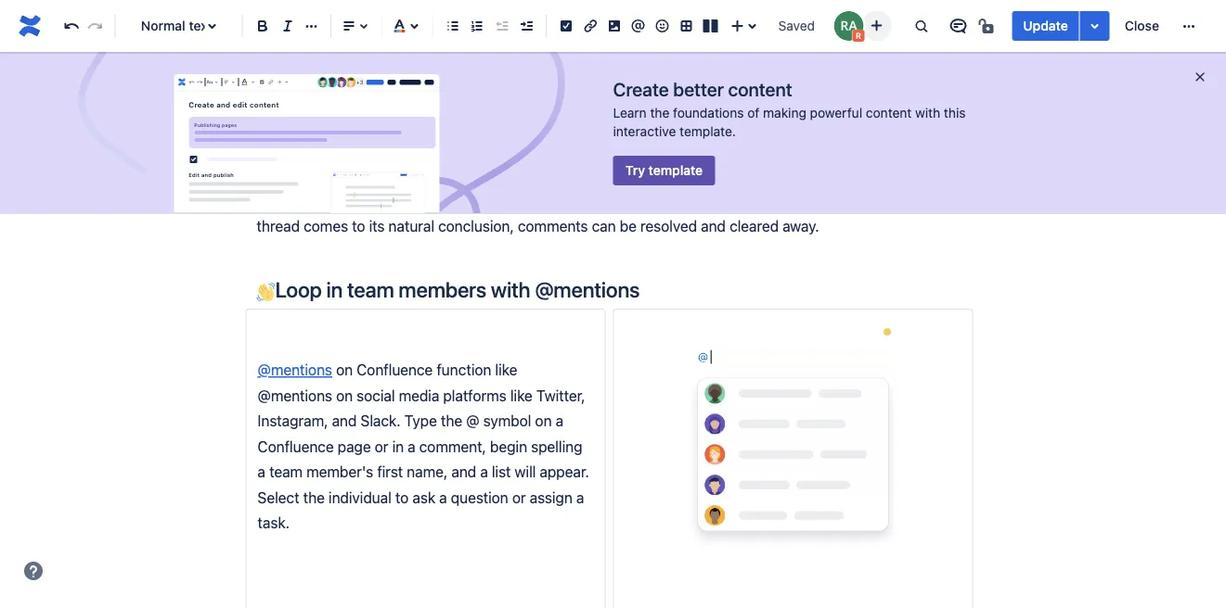 Task type: locate. For each thing, give the bounding box(es) containing it.
like
[[495, 362, 517, 379], [510, 387, 532, 405]]

1 vertical spatial page
[[564, 192, 597, 210]]

and inside team members with permission to access the page can respond to any comment. plus, when a comment thread comes to its natural conclusion, comments can be resolved and cleared away.
[[701, 217, 726, 235]]

a right assign at the bottom of the page
[[576, 489, 584, 507]]

better
[[673, 78, 724, 100]]

loop
[[275, 277, 322, 302]]

chevron down image for align left icon
[[229, 75, 237, 90]]

a right when
[[879, 192, 887, 210]]

can
[[601, 192, 625, 210], [592, 217, 616, 235]]

and right edit on the top
[[201, 172, 212, 178]]

confluence icon image
[[177, 77, 187, 88]]

create up the learn on the top of the page
[[613, 78, 669, 100]]

interactive
[[613, 124, 676, 139]]

undo image
[[188, 75, 196, 90]]

2 horizontal spatial content
[[866, 105, 912, 121]]

text right normal
[[189, 18, 212, 33]]

a
[[879, 192, 887, 210], [556, 413, 563, 430], [408, 438, 415, 456], [258, 463, 265, 481], [480, 463, 488, 481], [439, 489, 447, 507], [576, 489, 584, 507]]

with inside team members with permission to access the page can respond to any comment. plus, when a comment thread comes to its natural conclusion, comments can be resolved and cleared away.
[[363, 192, 391, 210]]

text down indent tab icon
[[505, 40, 531, 58]]

0 horizontal spatial team
[[269, 463, 303, 481]]

individual
[[329, 489, 391, 507]]

members up the 'comes'
[[297, 192, 359, 210]]

publish
[[213, 172, 234, 178]]

and up question
[[451, 463, 476, 481]]

1 vertical spatial team
[[269, 463, 303, 481]]

page down link icon
[[580, 40, 614, 58]]

a inside team members with permission to access the page can respond to any comment. plus, when a comment thread comes to its natural conclusion, comments can be resolved and cleared away.
[[879, 192, 887, 210]]

any
[[705, 192, 728, 210]]

loop in team members with @mentions
[[275, 277, 640, 302]]

2 chevron down image from the left
[[283, 75, 291, 90]]

and down mention icon
[[617, 40, 642, 58]]

@mentions up instagram,
[[258, 362, 332, 379]]

platforms
[[443, 387, 507, 405]]

publishing
[[194, 122, 220, 128]]

confluence
[[357, 362, 433, 379], [258, 438, 334, 456]]

bold ⌘b image
[[251, 15, 274, 37]]

chevron down image for text style image
[[213, 75, 220, 90]]

0 horizontal spatial with
[[363, 192, 391, 210]]

chevron down image left checkbox icon
[[249, 75, 257, 90]]

chevron down image left text color image
[[229, 75, 237, 90]]

can up "be"
[[601, 192, 625, 210]]

team down its at the top of page
[[347, 277, 394, 302]]

1 vertical spatial appear.
[[540, 463, 589, 481]]

2 vertical spatial @mentions
[[258, 387, 332, 405]]

confluence down instagram,
[[258, 438, 334, 456]]

page up member's
[[338, 438, 371, 456]]

redo ⌘⇧z image
[[84, 15, 106, 37]]

0 horizontal spatial text
[[189, 18, 212, 33]]

@mentions inside on confluence function like @mentions on social media platforms like twitter, instagram, and slack. type the @ symbol on a confluence page or in a comment, begin spelling a team member's first name, and a list will appear. select the individual to ask a question or assign a task.
[[258, 387, 332, 405]]

1 horizontal spatial in
[[392, 438, 404, 456]]

create inside create better content learn the foundations of making powerful content with this interactive template.
[[613, 78, 669, 100]]

1 chevron down image from the left
[[249, 75, 257, 90]]

can left "be"
[[592, 217, 616, 235]]

page up comments
[[564, 192, 597, 210]]

comment down layouts icon
[[671, 40, 734, 58]]

0 horizontal spatial content
[[250, 101, 279, 109]]

team
[[347, 277, 394, 302], [269, 463, 303, 481]]

saved
[[778, 18, 815, 33]]

adjust update settings image
[[1084, 15, 1106, 37]]

template
[[648, 163, 703, 178]]

page inside team members with permission to access the page can respond to any comment. plus, when a comment thread comes to its natural conclusion, comments can be resolved and cleared away.
[[564, 192, 597, 210]]

0 horizontal spatial confluence
[[258, 438, 334, 456]]

1 vertical spatial with
[[363, 192, 391, 210]]

1 vertical spatial create
[[189, 101, 214, 109]]

1 horizontal spatial confluence
[[357, 362, 433, 379]]

or down slack.
[[375, 438, 388, 456]]

0 vertical spatial in
[[326, 277, 343, 302]]

1 vertical spatial or
[[512, 489, 526, 507]]

or
[[375, 438, 388, 456], [512, 489, 526, 507]]

respond
[[629, 192, 684, 210]]

the down action item image
[[555, 40, 576, 58]]

@mentions
[[535, 277, 640, 302], [258, 362, 332, 379], [258, 387, 332, 405]]

0 vertical spatial text
[[189, 18, 212, 33]]

this
[[944, 105, 966, 121]]

resolved
[[640, 217, 697, 235]]

in up first
[[392, 438, 404, 456]]

name,
[[407, 463, 448, 481]]

in
[[326, 277, 343, 302], [392, 438, 404, 456]]

an
[[315, 40, 331, 58]]

will
[[770, 40, 791, 58], [515, 463, 536, 481]]

with left this
[[915, 105, 940, 121]]

foundations
[[673, 105, 744, 121]]

instagram,
[[258, 413, 328, 430]]

0 horizontal spatial members
[[297, 192, 359, 210]]

1 horizontal spatial with
[[491, 277, 530, 302]]

chevron down image for text color image
[[249, 75, 257, 90]]

team
[[257, 192, 293, 210]]

emoji image
[[651, 15, 673, 37]]

indent tab image
[[515, 15, 537, 37]]

confluence up "social"
[[357, 362, 433, 379]]

to
[[471, 192, 485, 210], [688, 192, 701, 210], [352, 217, 365, 235], [395, 489, 409, 507]]

link image
[[579, 15, 601, 37]]

1 horizontal spatial will
[[770, 40, 791, 58]]

@mentions link
[[258, 362, 332, 379]]

1 horizontal spatial create
[[613, 78, 669, 100]]

0 horizontal spatial comment
[[671, 40, 734, 58]]

will right list
[[515, 463, 536, 481]]

member's
[[306, 463, 373, 481]]

away.
[[783, 217, 819, 235]]

content right powerful
[[866, 105, 912, 121]]

comment right when
[[890, 192, 953, 210]]

the up comments
[[539, 192, 560, 210]]

making
[[763, 105, 806, 121]]

0 horizontal spatial create
[[189, 101, 214, 109]]

chevron down image
[[213, 75, 220, 90], [229, 75, 237, 90]]

plus image
[[276, 75, 284, 90]]

content down checkbox icon
[[250, 101, 279, 109]]

2 chevron down image from the left
[[229, 75, 237, 90]]

1 vertical spatial comment
[[890, 192, 953, 210]]

to
[[257, 40, 273, 58]]

0 horizontal spatial chevron down image
[[249, 75, 257, 90]]

access
[[488, 192, 535, 210]]

1 vertical spatial like
[[510, 387, 532, 405]]

in inside on confluence function like @mentions on social media platforms like twitter, instagram, and slack. type the @ symbol on a confluence page or in a comment, begin spelling a team member's first name, and a list will appear. select the individual to ask a question or assign a task.
[[392, 438, 404, 456]]

1 vertical spatial will
[[515, 463, 536, 481]]

0 vertical spatial members
[[297, 192, 359, 210]]

on
[[534, 40, 551, 58], [336, 362, 353, 379], [336, 387, 353, 405], [535, 413, 552, 430]]

comment, right inline
[[373, 40, 440, 58]]

in right the loop
[[326, 277, 343, 302]]

@mentions down comments
[[535, 277, 640, 302]]

0 vertical spatial can
[[601, 192, 625, 210]]

the left @
[[441, 413, 462, 430]]

close
[[1125, 18, 1159, 33]]

of
[[747, 105, 759, 121]]

publishing pages
[[194, 122, 237, 128]]

chevron down image left align left icon
[[213, 75, 220, 90]]

1 vertical spatial comment,
[[419, 438, 486, 456]]

update button
[[1012, 11, 1079, 41]]

+3
[[356, 79, 363, 86]]

0 horizontal spatial chevron down image
[[213, 75, 220, 90]]

to leave an inline comment, highlight text on the page and the comment icon will appear.
[[257, 40, 845, 58]]

0 vertical spatial with
[[915, 105, 940, 121]]

2 vertical spatial with
[[491, 277, 530, 302]]

and
[[617, 40, 642, 58], [216, 101, 230, 109], [201, 172, 212, 178], [701, 217, 726, 235], [332, 413, 357, 430], [451, 463, 476, 481]]

content up of on the top right of the page
[[728, 78, 792, 100]]

chevron down image right link image in the top left of the page
[[283, 75, 291, 90]]

1 chevron down image from the left
[[213, 75, 220, 90]]

a left list
[[480, 463, 488, 481]]

text
[[189, 18, 212, 33], [505, 40, 531, 58]]

help image
[[22, 561, 45, 583]]

confluence image
[[15, 11, 45, 41]]

with
[[915, 105, 940, 121], [363, 192, 391, 210], [491, 277, 530, 302]]

try
[[625, 163, 645, 178]]

comment inside team members with permission to access the page can respond to any comment. plus, when a comment thread comes to its natural conclusion, comments can be resolved and cleared away.
[[890, 192, 953, 210]]

appear. down spelling on the left bottom
[[540, 463, 589, 481]]

1 horizontal spatial chevron down image
[[283, 75, 291, 90]]

1 horizontal spatial appear.
[[795, 40, 845, 58]]

symbol
[[483, 413, 531, 430]]

@
[[466, 413, 479, 430]]

0 vertical spatial confluence
[[357, 362, 433, 379]]

team members with permission to access the page can respond to any comment. plus, when a comment thread comes to its natural conclusion, comments can be resolved and cleared away.
[[257, 192, 957, 235]]

comments
[[518, 217, 588, 235]]

1 horizontal spatial content
[[728, 78, 792, 100]]

0 vertical spatial team
[[347, 277, 394, 302]]

text inside popup button
[[189, 18, 212, 33]]

0 horizontal spatial will
[[515, 463, 536, 481]]

with down conclusion,
[[491, 277, 530, 302]]

1 horizontal spatial members
[[399, 277, 486, 302]]

team up select
[[269, 463, 303, 481]]

select
[[258, 489, 299, 507]]

chevron down image
[[249, 75, 257, 90], [283, 75, 291, 90]]

outdent ⇧tab image
[[491, 15, 513, 37]]

comment icon image
[[947, 15, 969, 37]]

0 vertical spatial create
[[613, 78, 669, 100]]

appear. down saved
[[795, 40, 845, 58]]

create better content learn the foundations of making powerful content with this interactive template.
[[613, 78, 966, 139]]

0 vertical spatial page
[[580, 40, 614, 58]]

comment,
[[373, 40, 440, 58], [419, 438, 486, 456]]

2 horizontal spatial with
[[915, 105, 940, 121]]

create up publishing
[[189, 101, 214, 109]]

the inside create better content learn the foundations of making powerful content with this interactive template.
[[650, 105, 670, 121]]

the
[[555, 40, 576, 58], [646, 40, 668, 58], [650, 105, 670, 121], [539, 192, 560, 210], [441, 413, 462, 430], [303, 489, 325, 507]]

create
[[613, 78, 669, 100], [189, 101, 214, 109]]

or left assign at the bottom of the page
[[512, 489, 526, 507]]

appear.
[[795, 40, 845, 58], [540, 463, 589, 481]]

page inside on confluence function like @mentions on social media platforms like twitter, instagram, and slack. type the @ symbol on a confluence page or in a comment, begin spelling a team member's first name, and a list will appear. select the individual to ask a question or assign a task.
[[338, 438, 371, 456]]

1 horizontal spatial text
[[505, 40, 531, 58]]

align left image
[[222, 75, 230, 90]]

1 vertical spatial text
[[505, 40, 531, 58]]

members
[[297, 192, 359, 210], [399, 277, 486, 302]]

will down saved
[[770, 40, 791, 58]]

0 vertical spatial will
[[770, 40, 791, 58]]

content
[[728, 78, 792, 100], [250, 101, 279, 109], [866, 105, 912, 121]]

try template
[[625, 163, 703, 178]]

1 horizontal spatial comment
[[890, 192, 953, 210]]

leave
[[276, 40, 311, 58]]

italic ⌘i image
[[276, 15, 299, 37]]

comment, down @
[[419, 438, 486, 456]]

text style image
[[206, 75, 214, 90]]

team inside on confluence function like @mentions on social media platforms like twitter, instagram, and slack. type the @ symbol on a confluence page or in a comment, begin spelling a team member's first name, and a list will appear. select the individual to ask a question or assign a task.
[[269, 463, 303, 481]]

on confluence function like @mentions on social media platforms like twitter, instagram, and slack. type the @ symbol on a confluence page or in a comment, begin spelling a team member's first name, and a list will appear. select the individual to ask a question or assign a task.
[[258, 362, 593, 532]]

0 horizontal spatial or
[[375, 438, 388, 456]]

on left "social"
[[336, 387, 353, 405]]

and left slack.
[[332, 413, 357, 430]]

and down any
[[701, 217, 726, 235]]

0 vertical spatial comment
[[671, 40, 734, 58]]

checkbox image
[[186, 152, 201, 167]]

the up the "interactive"
[[650, 105, 670, 121]]

1 vertical spatial in
[[392, 438, 404, 456]]

invite to edit image
[[865, 14, 888, 37]]

2 vertical spatial page
[[338, 438, 371, 456]]

edit and publish
[[189, 172, 234, 178]]

like up platforms
[[495, 362, 517, 379]]

members inside team members with permission to access the page can respond to any comment. plus, when a comment thread comes to its natural conclusion, comments can be resolved and cleared away.
[[297, 192, 359, 210]]

0 horizontal spatial appear.
[[540, 463, 589, 481]]

page
[[580, 40, 614, 58], [564, 192, 597, 210], [338, 438, 371, 456]]

a up select
[[258, 463, 265, 481]]

to left ask on the left
[[395, 489, 409, 507]]

to left its at the top of page
[[352, 217, 365, 235]]

0 vertical spatial or
[[375, 438, 388, 456]]

1 vertical spatial can
[[592, 217, 616, 235]]

@mentions down @mentions 'link'
[[258, 387, 332, 405]]

like up symbol
[[510, 387, 532, 405]]

a down type on the bottom left of page
[[408, 438, 415, 456]]

1 horizontal spatial chevron down image
[[229, 75, 237, 90]]

edit
[[233, 101, 247, 109]]

members down "natural"
[[399, 277, 486, 302]]

template.
[[679, 124, 736, 139]]

type
[[404, 413, 437, 430]]

with up its at the top of page
[[363, 192, 391, 210]]



Task type: vqa. For each thing, say whether or not it's contained in the screenshot.
the any
yes



Task type: describe. For each thing, give the bounding box(es) containing it.
be
[[620, 217, 637, 235]]

learn
[[613, 105, 647, 121]]

comment.
[[732, 192, 799, 210]]

a right ask on the left
[[439, 489, 447, 507]]

1 horizontal spatial team
[[347, 277, 394, 302]]

comes
[[304, 217, 348, 235]]

when
[[839, 192, 875, 210]]

the inside team members with permission to access the page can respond to any comment. plus, when a comment thread comes to its natural conclusion, comments can be resolved and cleared away.
[[539, 192, 560, 210]]

task.
[[258, 514, 290, 532]]

list
[[492, 463, 511, 481]]

natural
[[388, 217, 434, 235]]

numbered list ⌘⇧7 image
[[466, 15, 488, 37]]

redo image
[[196, 75, 204, 90]]

to left any
[[688, 192, 701, 210]]

checkbox image
[[258, 75, 266, 90]]

create and edit content
[[189, 101, 279, 109]]

question
[[451, 489, 508, 507]]

1 vertical spatial members
[[399, 277, 486, 302]]

thread
[[257, 217, 300, 235]]

align left image
[[338, 15, 360, 37]]

powerful
[[810, 105, 862, 121]]

text color image
[[239, 75, 250, 90]]

spelling
[[531, 438, 582, 456]]

bullet list ⌘⇧8 image
[[442, 15, 464, 37]]

pages
[[222, 122, 237, 128]]

media
[[399, 387, 439, 405]]

chevron down image for plus image
[[283, 75, 291, 90]]

to inside on confluence function like @mentions on social media platforms like twitter, instagram, and slack. type the @ symbol on a confluence page or in a comment, begin spelling a team member's first name, and a list will appear. select the individual to ask a question or assign a task.
[[395, 489, 409, 507]]

on right @mentions 'link'
[[336, 362, 353, 379]]

ask
[[412, 489, 435, 507]]

:wave: image
[[257, 283, 275, 301]]

no restrictions image
[[977, 15, 999, 37]]

normal
[[141, 18, 185, 33]]

highlight
[[444, 40, 502, 58]]

:wave: image
[[257, 283, 275, 301]]

dismiss image
[[1193, 70, 1207, 84]]

assign
[[530, 489, 572, 507]]

plus,
[[803, 192, 835, 210]]

will inside on confluence function like @mentions on social media platforms like twitter, instagram, and slack. type the @ symbol on a confluence page or in a comment, begin spelling a team member's first name, and a list will appear. select the individual to ask a question or assign a task.
[[515, 463, 536, 481]]

social
[[357, 387, 395, 405]]

create for better
[[613, 78, 669, 100]]

create for and
[[189, 101, 214, 109]]

more formatting image
[[300, 15, 323, 37]]

more image
[[1178, 15, 1200, 37]]

twitter,
[[536, 387, 585, 405]]

conclusion,
[[438, 217, 514, 235]]

begin
[[490, 438, 527, 456]]

comment, inside on confluence function like @mentions on social media platforms like twitter, instagram, and slack. type the @ symbol on a confluence page or in a comment, begin spelling a team member's first name, and a list will appear. select the individual to ask a question or assign a task.
[[419, 438, 486, 456]]

its
[[369, 217, 385, 235]]

close button
[[1113, 11, 1170, 41]]

on down indent tab icon
[[534, 40, 551, 58]]

the right select
[[303, 489, 325, 507]]

on up spelling on the left bottom
[[535, 413, 552, 430]]

normal text
[[141, 18, 212, 33]]

with inside create better content learn the foundations of making powerful content with this interactive template.
[[915, 105, 940, 121]]

action item image
[[555, 15, 577, 37]]

table image
[[675, 15, 697, 37]]

normal text button
[[123, 6, 234, 46]]

ruby anderson image
[[834, 11, 863, 41]]

link image
[[267, 75, 275, 90]]

first
[[377, 463, 403, 481]]

update
[[1023, 18, 1068, 33]]

cleared
[[730, 217, 779, 235]]

inline
[[335, 40, 369, 58]]

function
[[437, 362, 491, 379]]

0 vertical spatial comment,
[[373, 40, 440, 58]]

layouts image
[[699, 15, 721, 37]]

slack.
[[361, 413, 401, 430]]

permission
[[395, 192, 467, 210]]

appear. inside on confluence function like @mentions on social media platforms like twitter, instagram, and slack. type the @ symbol on a confluence page or in a comment, begin spelling a team member's first name, and a list will appear. select the individual to ask a question or assign a task.
[[540, 463, 589, 481]]

edit
[[189, 172, 200, 178]]

0 horizontal spatial in
[[326, 277, 343, 302]]

to up conclusion,
[[471, 192, 485, 210]]

add image, video, or file image
[[603, 15, 625, 37]]

undo ⌘z image
[[60, 15, 83, 37]]

0 vertical spatial like
[[495, 362, 517, 379]]

try template button
[[613, 156, 715, 186]]

1 vertical spatial confluence
[[258, 438, 334, 456]]

confluence image
[[15, 11, 45, 41]]

the down emoji image
[[646, 40, 668, 58]]

mention image
[[627, 15, 649, 37]]

find and replace image
[[910, 15, 932, 37]]

icon
[[738, 40, 766, 58]]

a down twitter,
[[556, 413, 563, 430]]

1 horizontal spatial or
[[512, 489, 526, 507]]

1 vertical spatial @mentions
[[258, 362, 332, 379]]

0 vertical spatial @mentions
[[535, 277, 640, 302]]

0 vertical spatial appear.
[[795, 40, 845, 58]]

and left edit
[[216, 101, 230, 109]]



